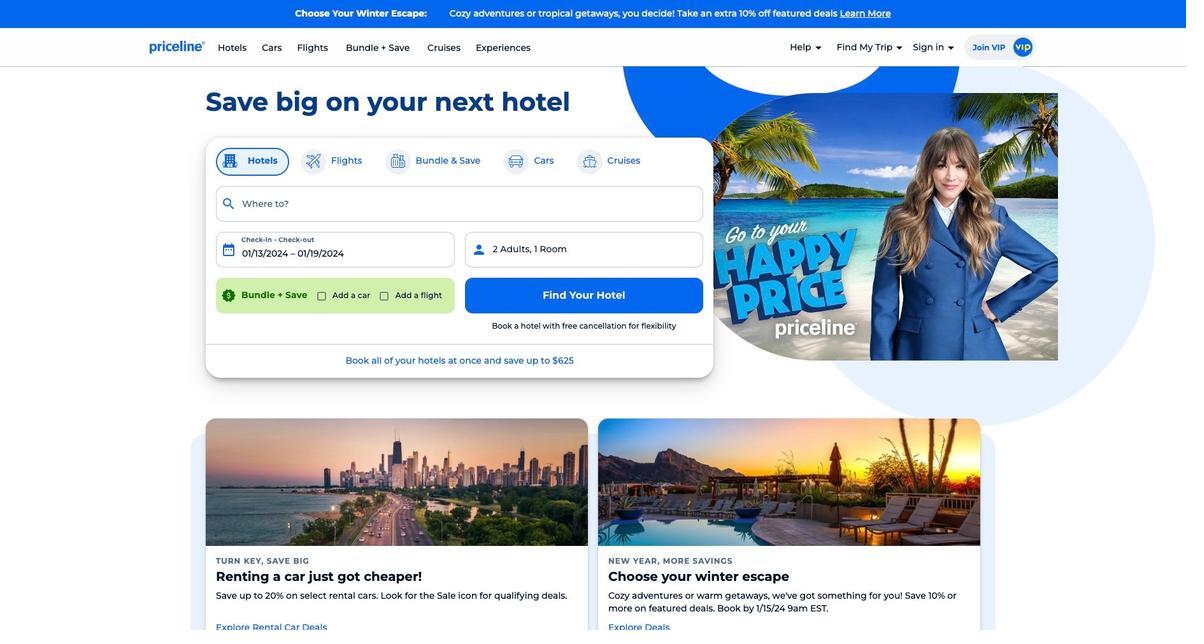 Task type: describe. For each thing, give the bounding box(es) containing it.
types of travel tab list
[[216, 148, 703, 176]]

vip badge icon image
[[1014, 37, 1033, 56]]

Where to? field
[[216, 186, 703, 221]]

traveler selection text field
[[465, 232, 703, 267]]



Task type: locate. For each thing, give the bounding box(es) containing it.
Check-in - Check-out field
[[216, 232, 455, 267]]

None field
[[216, 186, 703, 221]]

priceline.com home image
[[150, 40, 205, 54]]



